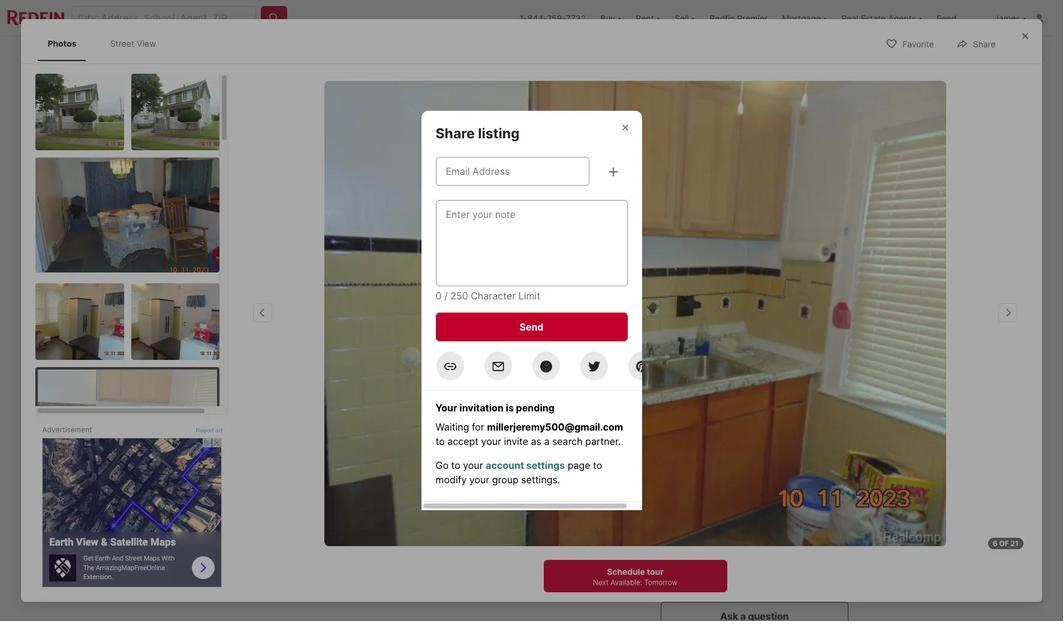 Task type: locate. For each thing, give the bounding box(es) containing it.
character
[[471, 290, 516, 302]]

2 oct from the left
[[747, 455, 762, 464]]

tour up thursday
[[683, 396, 711, 412]]

2 horizontal spatial oct
[[807, 455, 822, 464]]

tab list
[[36, 26, 178, 61], [206, 37, 600, 68]]

chat
[[822, 495, 837, 504]]

1
[[239, 83, 242, 92]]

millerjeremy500@gmail.com
[[487, 422, 623, 434]]

video
[[802, 495, 820, 504]]

page
[[568, 460, 591, 472]]

2 horizontal spatial tour
[[768, 533, 787, 545]]

0 vertical spatial send
[[520, 321, 544, 333]]

to inside page to modify your group settings.
[[593, 460, 602, 472]]

oct inside thursday 26 oct
[[688, 455, 703, 464]]

tour inside button
[[768, 533, 787, 545]]

go up thursday
[[661, 396, 680, 412]]

tour
[[686, 495, 702, 504], [773, 495, 788, 504]]

1 horizontal spatial schedule
[[722, 533, 766, 545]]

3 tab from the left
[[344, 39, 435, 68]]

5877
[[206, 419, 230, 431]]

send button down limit at the top
[[436, 313, 628, 342]]

schedule for schedule tour next available: tomorrow
[[607, 567, 645, 578]]

1 horizontal spatial go
[[661, 396, 680, 412]]

share for share
[[973, 39, 996, 49]]

2 vertical spatial your
[[470, 474, 490, 486]]

tour left in
[[686, 495, 702, 504]]

1 vertical spatial tour
[[768, 533, 787, 545]]

None button
[[668, 415, 723, 472], [728, 416, 782, 471], [787, 416, 841, 471], [668, 415, 723, 472], [728, 416, 782, 471], [787, 416, 841, 471]]

share listing
[[436, 125, 520, 142]]

0 horizontal spatial schedule
[[607, 567, 645, 578]]

1 horizontal spatial share
[[973, 39, 996, 49]]

schedule up anytime
[[722, 533, 766, 545]]

to up modify
[[451, 460, 460, 472]]

share listing dialog containing share listing
[[421, 111, 656, 511]]

home
[[743, 396, 781, 412]]

oct down 26
[[688, 455, 703, 464]]

view
[[137, 38, 156, 49]]

free,
[[673, 559, 688, 568]]

hr
[[244, 83, 254, 92]]

to right page at the bottom of the page
[[593, 460, 602, 472]]

street view
[[110, 38, 156, 49]]

saturday
[[795, 422, 833, 431]]

1 horizontal spatial send
[[599, 550, 623, 562]]

invite
[[504, 436, 528, 448]]

5877 saint clair st, detroit, mi 48213 image
[[206, 70, 656, 381], [661, 70, 849, 223], [661, 228, 849, 381]]

oct inside saturday 28 oct
[[807, 455, 822, 464]]

go to your account settings
[[436, 460, 565, 472]]

1 tour from the left
[[686, 495, 702, 504]]

1 horizontal spatial oct
[[747, 455, 762, 464]]

feed
[[937, 13, 957, 23]]

ad
[[216, 428, 222, 434]]

0 vertical spatial send button
[[436, 313, 628, 342]]

sale
[[236, 397, 256, 407]]

tomorrow
[[644, 579, 678, 588]]

your inside the waiting for millerjeremy500@gmail.com to accept your invite as a search partner.
[[481, 436, 501, 448]]

favorite button
[[876, 31, 945, 56]]

0 vertical spatial go
[[661, 396, 680, 412]]

21
[[789, 354, 799, 364]]

schedule up available:
[[607, 567, 645, 578]]

share inside 'button'
[[973, 39, 996, 49]]

tour for tour in person
[[686, 495, 702, 504]]

oct inside friday 27 oct
[[747, 455, 762, 464]]

1 vertical spatial send
[[599, 550, 623, 562]]

report ad
[[196, 428, 222, 434]]

oct for 26
[[688, 455, 703, 464]]

comments
[[206, 512, 280, 529]]

5 tab from the left
[[531, 39, 590, 68]]

share down feed button
[[973, 39, 996, 49]]

3 beds
[[363, 447, 386, 477]]

0 horizontal spatial send
[[520, 321, 544, 333]]

0 horizontal spatial oct
[[688, 455, 703, 464]]

City, Address, School, Agent, ZIP search field
[[71, 6, 256, 30]]

your
[[481, 436, 501, 448], [463, 460, 483, 472], [470, 474, 490, 486]]

2 tour from the left
[[773, 495, 788, 504]]

0 horizontal spatial to
[[436, 436, 445, 448]]

0 vertical spatial share
[[973, 39, 996, 49]]

schedule tour button
[[661, 524, 849, 553]]

tab list containing photos
[[36, 26, 178, 61]]

friday
[[742, 422, 767, 431]]

1.5 baths
[[414, 447, 440, 477]]

account
[[486, 460, 524, 472]]

tour for go tour this home
[[683, 396, 711, 412]]

send button up next
[[579, 542, 642, 570]]

tour up the tomorrow
[[647, 567, 664, 578]]

1 oct from the left
[[688, 455, 703, 464]]

48213
[[348, 419, 376, 431]]

3
[[363, 447, 372, 463]]

your down for
[[481, 436, 501, 448]]

detroit
[[298, 419, 329, 431]]

tab
[[206, 39, 277, 68], [277, 39, 344, 68], [344, 39, 435, 68], [435, 39, 531, 68], [531, 39, 590, 68]]

send inside the share listing dialog
[[520, 321, 544, 333]]

oct down 28
[[807, 455, 822, 464]]

1 vertical spatial schedule
[[607, 567, 645, 578]]

send button
[[436, 313, 628, 342], [579, 542, 642, 570]]

advertisement
[[42, 426, 92, 435]]

tour left via
[[773, 495, 788, 504]]

0 vertical spatial tour
[[683, 396, 711, 412]]

redfin
[[710, 13, 735, 23]]

2 vertical spatial tour
[[647, 567, 664, 578]]

redfin premier button
[[703, 0, 775, 36]]

share
[[973, 39, 996, 49], [436, 125, 475, 142]]

share listing dialog containing photos
[[21, 19, 1042, 603]]

3 oct from the left
[[807, 455, 822, 464]]

1 horizontal spatial tour
[[773, 495, 788, 504]]

250
[[451, 290, 468, 302]]

go inside the share listing dialog
[[436, 460, 449, 472]]

tour for schedule tour next available: tomorrow
[[647, 567, 664, 578]]

send button inside the share listing dialog
[[436, 313, 628, 342]]

0 vertical spatial your
[[481, 436, 501, 448]]

tour via video chat option
[[748, 484, 849, 515]]

to
[[436, 436, 445, 448], [451, 460, 460, 472], [593, 460, 602, 472]]

oct down 27
[[747, 455, 762, 464]]

limit
[[519, 290, 540, 302]]

0 horizontal spatial go
[[436, 460, 449, 472]]

2 horizontal spatial to
[[593, 460, 602, 472]]

share listing dialog
[[21, 19, 1042, 603], [421, 111, 656, 511]]

send up next
[[599, 550, 623, 562]]

photos tab
[[38, 29, 86, 58]]

1 horizontal spatial tour
[[683, 396, 711, 412]]

premier
[[737, 13, 768, 23]]

your down go to your account settings
[[470, 474, 490, 486]]

0 horizontal spatial tab list
[[36, 26, 178, 61]]

schedule inside button
[[722, 533, 766, 545]]

tour down tour via video chat option at right bottom
[[768, 533, 787, 545]]

0 vertical spatial schedule
[[722, 533, 766, 545]]

28
[[803, 433, 825, 454]]

go for go tour this home
[[661, 396, 680, 412]]

schedule tour
[[722, 533, 787, 545]]

list box
[[661, 484, 849, 515]]

share for share listing
[[436, 125, 475, 142]]

waiting
[[436, 422, 469, 434]]

0
[[436, 290, 442, 302]]

is
[[506, 402, 514, 414]]

share button
[[946, 31, 1006, 56]]

1-
[[520, 13, 528, 23]]

0 / 250 character limit
[[436, 290, 540, 302]]

new 1 hr ago link
[[206, 70, 656, 384]]

tour via video chat
[[773, 495, 837, 504]]

tour inside schedule tour next available: tomorrow
[[647, 567, 664, 578]]

to down waiting
[[436, 436, 445, 448]]

1-844-759-7732 link
[[520, 13, 586, 23]]

oct
[[688, 455, 703, 464], [747, 455, 762, 464], [807, 455, 822, 464]]

next
[[593, 579, 609, 588]]

tour for tour via video chat
[[773, 495, 788, 504]]

0 horizontal spatial share
[[436, 125, 475, 142]]

go up modify
[[436, 460, 449, 472]]

schedule for schedule tour
[[722, 533, 766, 545]]

your left ft
[[463, 460, 483, 472]]

tour in person
[[686, 495, 737, 504]]

image image
[[36, 73, 124, 150], [131, 73, 220, 150], [36, 157, 220, 273], [36, 283, 124, 360], [131, 283, 220, 360]]

go
[[661, 396, 680, 412], [436, 460, 449, 472]]

schedule inside schedule tour next available: tomorrow
[[607, 567, 645, 578]]

redfin premier
[[710, 13, 768, 23]]

0 horizontal spatial tour
[[686, 495, 702, 504]]

map entry image
[[563, 396, 642, 475]]

share left listing
[[436, 125, 475, 142]]

1 horizontal spatial to
[[451, 460, 460, 472]]

tour in person option
[[661, 484, 748, 515]]

1 vertical spatial go
[[436, 460, 449, 472]]

next image
[[834, 434, 853, 453]]

via
[[790, 495, 800, 504]]

schedule tour next available: tomorrow
[[593, 567, 678, 588]]

1-844-759-7732
[[520, 13, 586, 23]]

favorite
[[903, 39, 934, 49]]

baths link
[[414, 465, 440, 477]]

0 horizontal spatial tour
[[647, 567, 664, 578]]

send down limit at the top
[[520, 321, 544, 333]]

1 vertical spatial share
[[436, 125, 475, 142]]

for
[[472, 422, 485, 434]]

5877 saint clair st detroit , mi 48213
[[206, 419, 376, 431]]



Task type: vqa. For each thing, say whether or not it's contained in the screenshot.
'tour' in the Schedule tour button
yes



Task type: describe. For each thing, give the bounding box(es) containing it.
send for send button within the the share listing dialog
[[520, 321, 544, 333]]

photos
[[800, 354, 829, 364]]

send for bottom send button
[[599, 550, 623, 562]]

report ad button
[[196, 428, 222, 437]]

account settings link
[[486, 460, 565, 472]]

report
[[196, 428, 214, 434]]

ago
[[256, 83, 272, 92]]

list box containing tour in person
[[661, 484, 849, 515]]

1 vertical spatial your
[[463, 460, 483, 472]]

/
[[444, 290, 448, 302]]

759-
[[547, 13, 566, 23]]

1 vertical spatial send button
[[579, 542, 642, 570]]

saint
[[232, 419, 256, 431]]

new
[[220, 83, 237, 92]]

waiting for millerjeremy500@gmail.com to accept your invite as a search partner.
[[436, 422, 623, 448]]

page to modify your group settings.
[[436, 460, 602, 486]]

$378
[[223, 466, 243, 476]]

4 tab from the left
[[435, 39, 531, 68]]

it's
[[661, 559, 671, 568]]

search
[[552, 436, 583, 448]]

21 photos button
[[762, 348, 839, 372]]

this
[[714, 396, 740, 412]]

cancel
[[690, 559, 713, 568]]

1.5
[[414, 447, 434, 463]]

baths
[[414, 465, 440, 477]]

approved
[[295, 466, 334, 476]]

go for go to your account settings
[[436, 460, 449, 472]]

settings.
[[521, 474, 560, 486]]

saturday 28 oct
[[795, 422, 833, 464]]

feed button
[[930, 0, 987, 36]]

to for go to your account settings
[[451, 460, 460, 472]]

listing
[[478, 125, 520, 142]]

st
[[283, 419, 293, 431]]

1 horizontal spatial tab list
[[206, 37, 600, 68]]

2 tab from the left
[[277, 39, 344, 68]]

previous image
[[656, 434, 675, 453]]

Email Address text field
[[446, 164, 579, 179]]

,
[[329, 419, 332, 431]]

beds
[[363, 465, 386, 477]]

27
[[744, 433, 765, 454]]

in
[[704, 495, 710, 504]]

7732
[[566, 13, 586, 23]]

clair
[[258, 419, 280, 431]]

oct for 28
[[807, 455, 822, 464]]

sq
[[472, 465, 484, 477]]

as
[[531, 436, 542, 448]]

1,144 sq ft
[[472, 447, 506, 477]]

settings
[[526, 460, 565, 472]]

to inside the waiting for millerjeremy500@gmail.com to accept your invite as a search partner.
[[436, 436, 445, 448]]

your
[[436, 402, 457, 414]]

Add a comment... text field
[[216, 549, 562, 563]]

get
[[261, 466, 276, 476]]

group
[[492, 474, 519, 486]]

submit search image
[[268, 12, 280, 24]]

tour for schedule tour
[[768, 533, 787, 545]]

invitation
[[460, 402, 504, 414]]

844-
[[528, 13, 547, 23]]

1,144
[[472, 447, 506, 463]]

thursday
[[676, 422, 715, 431]]

person
[[712, 495, 737, 504]]

your invitation is pending
[[436, 402, 555, 414]]

thursday 26 oct
[[676, 422, 715, 464]]

Enter your note text field
[[446, 208, 617, 279]]

oct for 27
[[747, 455, 762, 464]]

modify
[[436, 474, 467, 486]]

go tour this home
[[661, 396, 781, 412]]

a
[[544, 436, 550, 448]]

street view tab
[[101, 29, 166, 58]]

share listing element
[[436, 111, 534, 143]]

5877 saint clair st image
[[324, 81, 946, 547]]

street
[[110, 38, 134, 49]]

partner.
[[585, 436, 621, 448]]

pre-
[[278, 466, 295, 476]]

photos
[[48, 38, 77, 49]]

get pre-approved
[[261, 466, 334, 476]]

ad region
[[42, 438, 222, 588]]

to for page to modify your group settings.
[[593, 460, 602, 472]]

1 tab from the left
[[206, 39, 277, 68]]

available:
[[611, 579, 642, 588]]

friday 27 oct
[[742, 422, 767, 464]]

est. $378
[[206, 466, 243, 476]]

your inside page to modify your group settings.
[[470, 474, 490, 486]]

get pre-approved link
[[261, 466, 334, 476]]

anytime
[[715, 559, 742, 568]]

26
[[684, 433, 707, 454]]

for
[[217, 397, 233, 407]]

for sale -
[[217, 397, 265, 407]]

pending
[[516, 402, 555, 414]]

$46,900
[[206, 447, 265, 463]]

ft
[[486, 465, 495, 477]]

accept
[[448, 436, 479, 448]]



